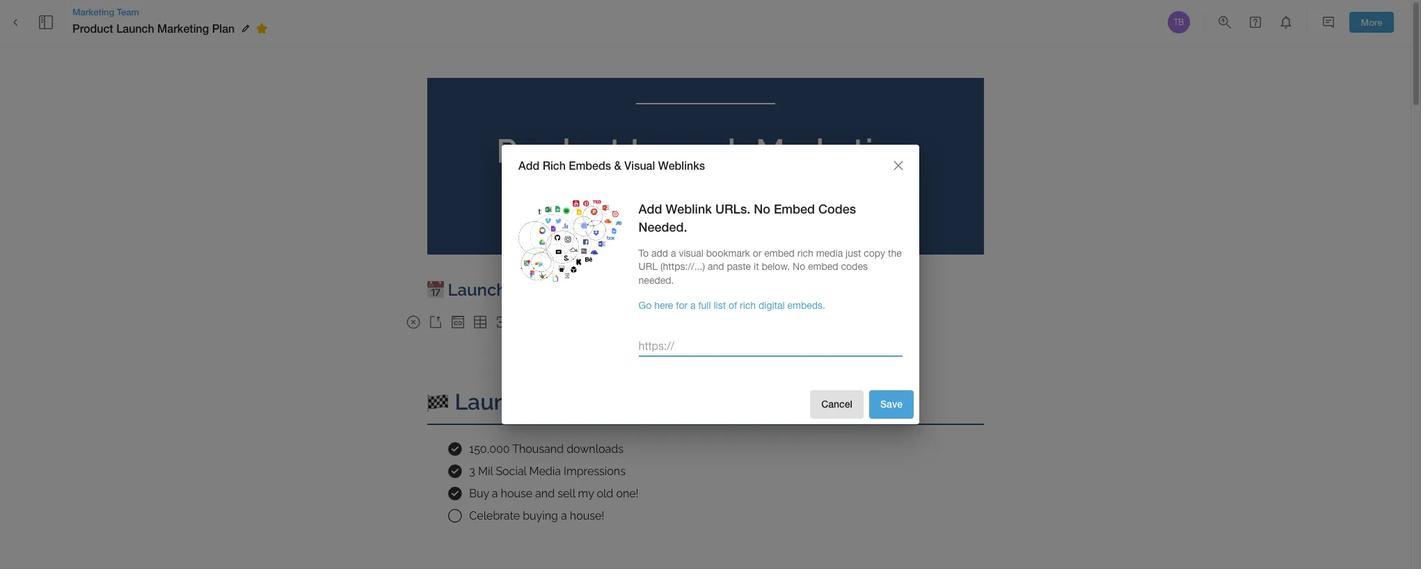 Task type: locate. For each thing, give the bounding box(es) containing it.
no inside to add a visual bookmark or embed rich media just copy the url (https://...) and paste it below. no embed codes needed.
[[793, 261, 806, 273]]

📅
[[427, 280, 444, 300]]

add left rich
[[519, 159, 540, 172]]

0 horizontal spatial product launch marketing plan
[[72, 22, 235, 35]]

add for add weblink urls. no embed codes needed.
[[639, 202, 663, 217]]

0 vertical spatial embed
[[765, 248, 795, 259]]

1 horizontal spatial add
[[639, 202, 663, 217]]

buy
[[470, 488, 489, 501]]

3 mil social media impressions
[[470, 465, 626, 478]]

tb button
[[1166, 9, 1193, 36]]

launch right 📅 at the left
[[448, 280, 507, 300]]

buying
[[523, 510, 558, 523]]

embeds
[[569, 159, 611, 172]]

add weblink urls. no embed codes needed.
[[639, 202, 857, 234]]

of
[[729, 300, 738, 311]]

no right urls.
[[754, 202, 771, 217]]

0 vertical spatial marketing
[[72, 6, 114, 17]]

a right add
[[671, 248, 677, 259]]

launch
[[116, 22, 154, 35], [631, 132, 748, 171], [448, 280, 507, 300], [455, 389, 533, 415]]

0 horizontal spatial marketing
[[72, 6, 114, 17]]

0 horizontal spatial product
[[72, 22, 113, 35]]

a down sell
[[561, 510, 567, 523]]

and
[[708, 261, 725, 273], [536, 488, 555, 501]]

old
[[597, 488, 614, 501]]

2 horizontal spatial marketing
[[756, 132, 915, 171]]

0 vertical spatial product launch marketing plan
[[72, 22, 235, 35]]

codes
[[842, 261, 868, 273]]

a right for
[[691, 300, 696, 311]]

add
[[519, 159, 540, 172], [639, 202, 663, 217]]

one!
[[617, 488, 639, 501]]

my
[[578, 488, 594, 501]]

1 horizontal spatial embed
[[809, 261, 839, 273]]

add weblink urls. no embed codes needed. dialog
[[502, 145, 920, 425]]

1 vertical spatial embed
[[809, 261, 839, 273]]

no
[[754, 202, 771, 217], [793, 261, 806, 273]]

thousand
[[513, 443, 564, 456]]

list
[[714, 300, 726, 311]]

marketing left team
[[72, 6, 114, 17]]

plan
[[212, 22, 235, 35], [671, 178, 741, 217]]

sell
[[558, 488, 576, 501]]

no inside add weblink urls. no embed codes needed.
[[754, 202, 771, 217]]

add up needed.
[[639, 202, 663, 217]]

1 vertical spatial product launch marketing plan
[[497, 132, 923, 217]]

0 horizontal spatial no
[[754, 202, 771, 217]]

2022
[[603, 280, 640, 300]]

1 horizontal spatial rich
[[798, 248, 814, 259]]

0 horizontal spatial add
[[519, 159, 540, 172]]

0 horizontal spatial plan
[[212, 22, 235, 35]]

no right below.
[[793, 261, 806, 273]]

a
[[671, 248, 677, 259], [691, 300, 696, 311], [492, 488, 498, 501], [561, 510, 567, 523]]

celebrate
[[470, 510, 520, 523]]

1 horizontal spatial product launch marketing plan
[[497, 132, 923, 217]]

1 horizontal spatial product
[[497, 132, 622, 171]]

marketing
[[72, 6, 114, 17], [157, 22, 209, 35], [756, 132, 915, 171]]

plan left the remove favorite icon
[[212, 22, 235, 35]]

plan down weblinks
[[671, 178, 741, 217]]

team
[[117, 6, 139, 17]]

1 vertical spatial marketing
[[157, 22, 209, 35]]

embeds.
[[788, 300, 826, 311]]

go
[[639, 300, 652, 311]]

or
[[753, 248, 762, 259]]

rich
[[798, 248, 814, 259], [740, 300, 756, 311]]

1 vertical spatial rich
[[740, 300, 756, 311]]

add inside add weblink urls. no embed codes needed.
[[639, 202, 663, 217]]

1 horizontal spatial no
[[793, 261, 806, 273]]

embed up below.
[[765, 248, 795, 259]]

2 vertical spatial marketing
[[756, 132, 915, 171]]

date:
[[511, 280, 552, 300]]

1 vertical spatial no
[[793, 261, 806, 273]]

marketing down marketing team link
[[157, 22, 209, 35]]

0 vertical spatial add
[[519, 159, 540, 172]]

rich
[[543, 159, 566, 172]]

here
[[655, 300, 674, 311]]

cancel button
[[811, 391, 864, 419]]

(https://...)
[[661, 261, 705, 273]]

add
[[652, 248, 669, 259]]

and left sell
[[536, 488, 555, 501]]

save button
[[870, 391, 914, 419]]

and down bookmark
[[708, 261, 725, 273]]

0 vertical spatial no
[[754, 202, 771, 217]]

launch up weblink
[[631, 132, 748, 171]]

a inside to add a visual bookmark or embed rich media just copy the url (https://...) and paste it below. no embed codes needed.
[[671, 248, 677, 259]]

house
[[501, 488, 533, 501]]

1 horizontal spatial marketing
[[157, 22, 209, 35]]

remove favorite image
[[254, 20, 270, 37]]

media
[[817, 248, 843, 259]]

1 vertical spatial add
[[639, 202, 663, 217]]

rich right of
[[740, 300, 756, 311]]

cancel
[[822, 398, 853, 410]]

0 vertical spatial rich
[[798, 248, 814, 259]]

1 horizontal spatial and
[[708, 261, 725, 273]]

bookmark
[[707, 248, 751, 259]]

0 horizontal spatial and
[[536, 488, 555, 501]]

marketing team link
[[72, 6, 272, 18]]

celebrate buying a house!
[[470, 510, 605, 523]]

rich left media
[[798, 248, 814, 259]]

embed down media
[[809, 261, 839, 273]]

mil
[[478, 465, 493, 478]]

150,000 thousand downloads
[[470, 443, 624, 456]]

0 vertical spatial plan
[[212, 22, 235, 35]]

marketing up codes
[[756, 132, 915, 171]]

rich inside to add a visual bookmark or embed rich media just copy the url (https://...) and paste it below. no embed codes needed.
[[798, 248, 814, 259]]

embed
[[765, 248, 795, 259], [809, 261, 839, 273]]

marketing team
[[72, 6, 139, 17]]

buy a house and sell my old one!
[[470, 488, 639, 501]]

0 horizontal spatial rich
[[740, 300, 756, 311]]

1 vertical spatial plan
[[671, 178, 741, 217]]

product
[[72, 22, 113, 35], [497, 132, 622, 171]]

0 vertical spatial and
[[708, 261, 725, 273]]

to
[[639, 248, 649, 259]]

launch down team
[[116, 22, 154, 35]]

save
[[881, 398, 903, 410]]

product launch marketing plan
[[72, 22, 235, 35], [497, 132, 923, 217]]

needed.
[[639, 275, 674, 286]]

url
[[639, 261, 658, 273]]

1 horizontal spatial plan
[[671, 178, 741, 217]]



Task type: vqa. For each thing, say whether or not it's contained in the screenshot.
the buying
yes



Task type: describe. For each thing, give the bounding box(es) containing it.
visual
[[679, 248, 704, 259]]

go here for a full list of rich digital embeds.
[[639, 300, 826, 311]]

media
[[530, 465, 561, 478]]

0 vertical spatial product
[[72, 22, 113, 35]]

📅 launch date: jan 1, 2022
[[427, 280, 640, 300]]

to add a visual bookmark or embed rich media just copy the url (https://...) and paste it below. no embed codes needed.
[[639, 248, 902, 286]]

3
[[470, 465, 476, 478]]

full
[[699, 300, 711, 311]]

🏁 launch goals
[[427, 389, 598, 415]]

rich for media
[[798, 248, 814, 259]]

social
[[496, 465, 527, 478]]

the
[[889, 248, 902, 259]]

digital
[[759, 300, 785, 311]]

add for add rich embeds & visual weblinks
[[519, 159, 540, 172]]

tb
[[1174, 17, 1185, 27]]

visual
[[625, 159, 656, 172]]

codes
[[819, 202, 857, 217]]

house!
[[570, 510, 605, 523]]

needed.
[[639, 219, 688, 234]]

it
[[754, 261, 759, 273]]

embed
[[774, 202, 815, 217]]

go here for a full list of rich digital embeds. link
[[639, 300, 826, 311]]

paste
[[727, 261, 751, 273]]

copy
[[864, 248, 886, 259]]

https:// text field
[[639, 335, 903, 357]]

launch up 150,000
[[455, 389, 533, 415]]

weblink
[[666, 202, 712, 217]]

1,
[[587, 280, 599, 300]]

more
[[1362, 16, 1383, 28]]

weblinks
[[659, 159, 705, 172]]

goals
[[539, 389, 598, 415]]

add rich embeds & visual weblinks
[[519, 159, 705, 172]]

for
[[676, 300, 688, 311]]

rich for digital
[[740, 300, 756, 311]]

below.
[[762, 261, 790, 273]]

jan
[[555, 280, 583, 300]]

and inside to add a visual bookmark or embed rich media just copy the url (https://...) and paste it below. no embed codes needed.
[[708, 261, 725, 273]]

launch inside product launch marketing plan
[[631, 132, 748, 171]]

0 horizontal spatial embed
[[765, 248, 795, 259]]

just
[[846, 248, 862, 259]]

150,000
[[470, 443, 510, 456]]

1 vertical spatial product
[[497, 132, 622, 171]]

impressions
[[564, 465, 626, 478]]

&
[[615, 159, 622, 172]]

1 vertical spatial and
[[536, 488, 555, 501]]

a right 'buy'
[[492, 488, 498, 501]]

🏁
[[427, 389, 450, 415]]

more button
[[1350, 12, 1395, 33]]

downloads
[[567, 443, 624, 456]]

urls.
[[716, 202, 751, 217]]



